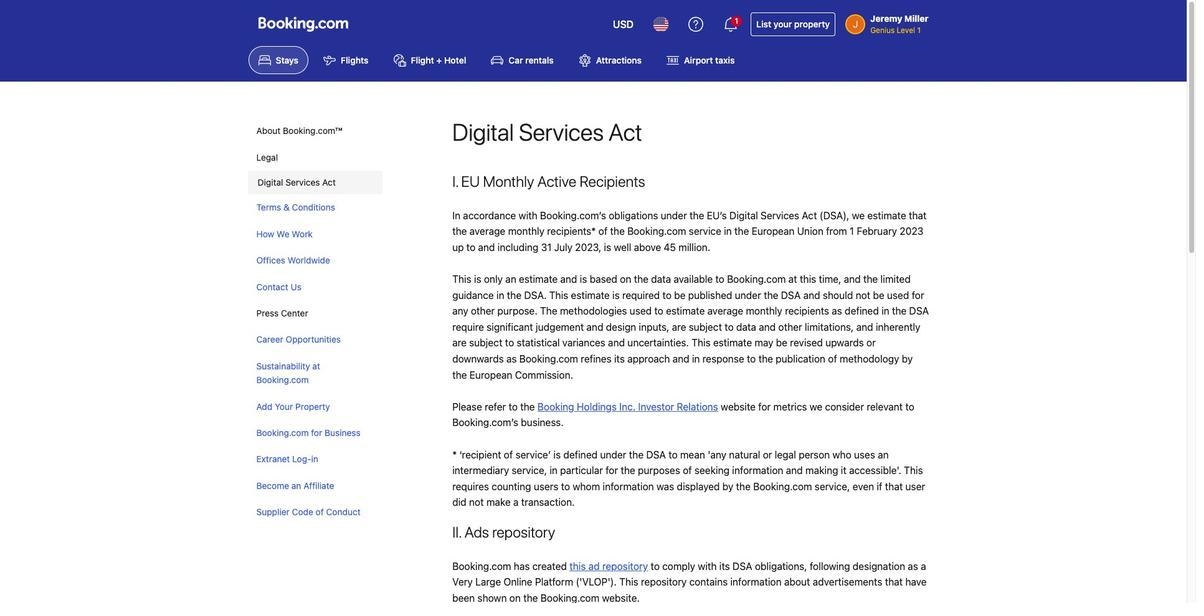 Task type: vqa. For each thing, say whether or not it's contained in the screenshot.
was
yes



Task type: describe. For each thing, give the bounding box(es) containing it.
usd
[[613, 19, 634, 30]]

holdings
[[577, 401, 617, 412]]

the up up
[[452, 226, 467, 237]]

average inside "in accordance with booking.com's obligations under the eu's digital services act (dsa), we estimate that the average monthly recipients* of the booking.com service in the european union from 1 february 2023 up to and including 31 july 2023, is well above 45 million."
[[470, 226, 505, 237]]

booking.com inside "to comply with its dsa obligations, following designation as a very large online platform ('vlop'). this repository contains information about advertisements that have been shown on the booking.com website."
[[541, 592, 599, 603]]

in inside extranet log-in link
[[311, 454, 318, 464]]

consider
[[825, 401, 864, 412]]

estimate up dsa.
[[519, 274, 558, 285]]

digital inside digital services act link
[[258, 177, 283, 188]]

is left based
[[580, 274, 587, 285]]

have
[[905, 576, 927, 588]]

large
[[475, 576, 501, 588]]

2023,
[[575, 242, 601, 253]]

&
[[283, 202, 290, 213]]

supplier code of conduct
[[256, 507, 361, 517]]

booking.com down your
[[256, 427, 309, 438]]

variances
[[562, 337, 605, 349]]

to right refer
[[509, 401, 518, 412]]

booking.com up the commission.
[[519, 353, 578, 364]]

services inside "in accordance with booking.com's obligations under the eu's digital services act (dsa), we estimate that the average monthly recipients* of the booking.com service in the european union from 1 february 2023 up to and including 31 july 2023, is well above 45 million."
[[761, 210, 799, 221]]

0 vertical spatial used
[[887, 289, 909, 301]]

'recipient
[[459, 449, 501, 460]]

on inside "this is only an estimate and is based on the data available to booking.com at this time, and the limited guidance in the dsa. this estimate is required to be published under the dsa and should not be used for any other purpose. the methodologies used to estimate average monthly recipients as defined in the dsa require significant judgement and design inputs, are subject to data and other limitations, and inherently are subject to statistical variances and uncertainties. this estimate may be revised upwards or downwards as booking.com refines its approach and in response to the publication of methodology by the european commission."
[[620, 274, 631, 285]]

airport
[[684, 55, 713, 66]]

booking.com's inside website for metrics we consider relevant to booking.com's business.
[[452, 417, 518, 428]]

terms & conditions
[[256, 202, 335, 213]]

inc.
[[619, 401, 636, 412]]

up
[[452, 242, 464, 253]]

by inside "this is only an estimate and is based on the data available to booking.com at this time, and the limited guidance in the dsa. this estimate is required to be published under the dsa and should not be used for any other purpose. the methodologies used to estimate average monthly recipients as defined in the dsa require significant judgement and design inputs, are subject to data and other limitations, and inherently are subject to statistical variances and uncertainties. this estimate may be revised upwards or downwards as booking.com refines its approach and in response to the publication of methodology by the european commission."
[[902, 353, 913, 364]]

1 horizontal spatial be
[[776, 337, 787, 349]]

the up service
[[690, 210, 704, 221]]

not inside * 'recipient of service' is defined under the dsa to mean 'any natural or legal person who uses an intermediary service, in particular for the purposes of seeking information and making it accessible'. this requires counting users to whom information was displayed by the booking.com service, even if that user did not make a transaction.
[[469, 497, 484, 508]]

advertisements
[[813, 576, 882, 588]]

add your property link
[[248, 393, 379, 420]]

estimate up 'methodologies' in the bottom of the page
[[571, 289, 610, 301]]

affiliate
[[304, 480, 334, 491]]

about booking.com™ link
[[248, 118, 379, 144]]

1 horizontal spatial service,
[[815, 481, 850, 492]]

and down 'methodologies' in the bottom of the page
[[587, 321, 603, 333]]

booking.com up published
[[727, 274, 786, 285]]

to down significant
[[505, 337, 514, 349]]

uncertainties.
[[627, 337, 689, 349]]

to up response
[[725, 321, 734, 333]]

services inside navigation
[[285, 177, 320, 188]]

is inside * 'recipient of service' is defined under the dsa to mean 'any natural or legal person who uses an intermediary service, in particular for the purposes of seeking information and making it accessible'. this requires counting users to whom information was displayed by the booking.com service, even if that user did not make a transaction.
[[553, 449, 561, 460]]

purpose.
[[497, 305, 537, 317]]

booking.com online hotel reservations image
[[258, 17, 348, 32]]

in up inherently
[[882, 305, 889, 317]]

or inside * 'recipient of service' is defined under the dsa to mean 'any natural or legal person who uses an intermediary service, in particular for the purposes of seeking information and making it accessible'. this requires counting users to whom information was displayed by the booking.com service, even if that user did not make a transaction.
[[763, 449, 772, 460]]

an inside * 'recipient of service' is defined under the dsa to mean 'any natural or legal person who uses an intermediary service, in particular for the purposes of seeking information and making it accessible'. this requires counting users to whom information was displayed by the booking.com service, even if that user did not make a transaction.
[[878, 449, 889, 460]]

opportunities
[[286, 334, 341, 345]]

methodologies
[[560, 305, 627, 317]]

*
[[452, 449, 457, 460]]

1 vertical spatial repository
[[602, 561, 648, 572]]

refer
[[485, 401, 506, 412]]

ads
[[464, 523, 489, 541]]

navigation containing about booking.com™
[[248, 118, 382, 525]]

1 vertical spatial subject
[[469, 337, 502, 349]]

of inside "in accordance with booking.com's obligations under the eu's digital services act (dsa), we estimate that the average monthly recipients* of the booking.com service in the european union from 1 february 2023 up to and including 31 july 2023, is well above 45 million."
[[598, 226, 608, 237]]

car
[[509, 55, 523, 66]]

at inside sustainability at booking.com
[[312, 361, 320, 371]]

website
[[721, 401, 756, 412]]

booking.com up large
[[452, 561, 511, 572]]

and up upwards
[[856, 321, 873, 333]]

terms & conditions link
[[248, 195, 379, 221]]

0 horizontal spatial as
[[506, 353, 517, 364]]

this inside * 'recipient of service' is defined under the dsa to mean 'any natural or legal person who uses an intermediary service, in particular for the purposes of seeking information and making it accessible'. this requires counting users to whom information was displayed by the booking.com service, even if that user did not make a transaction.
[[904, 465, 923, 476]]

2 horizontal spatial be
[[873, 289, 884, 301]]

in accordance with booking.com's obligations under the eu's digital services act (dsa), we estimate that the average monthly recipients* of the booking.com service in the european union from 1 february 2023 up to and including 31 july 2023, is well above 45 million.
[[452, 210, 927, 253]]

monthly inside "this is only an estimate and is based on the data available to booking.com at this time, and the limited guidance in the dsa. this estimate is required to be published under the dsa and should not be used for any other purpose. the methodologies used to estimate average monthly recipients as defined in the dsa require significant judgement and design inputs, are subject to data and other limitations, and inherently are subject to statistical variances and uncertainties. this estimate may be revised upwards or downwards as booking.com refines its approach and in response to the publication of methodology by the european commission."
[[746, 305, 782, 317]]

and down july
[[560, 274, 577, 285]]

service'
[[516, 449, 551, 460]]

eu
[[461, 172, 480, 190]]

european inside "in accordance with booking.com's obligations under the eu's digital services act (dsa), we estimate that the average monthly recipients* of the booking.com service in the european union from 1 february 2023 up to and including 31 july 2023, is well above 45 million."
[[752, 226, 795, 237]]

for inside navigation
[[311, 427, 322, 438]]

platform
[[535, 576, 573, 588]]

of down mean at the bottom right of the page
[[683, 465, 692, 476]]

career opportunities
[[256, 334, 341, 345]]

person
[[799, 449, 830, 460]]

the inside "to comply with its dsa obligations, following designation as a very large online platform ('vlop'). this repository contains information about advertisements that have been shown on the booking.com website."
[[523, 592, 538, 603]]

press center
[[256, 308, 308, 318]]

that inside "to comply with its dsa obligations, following designation as a very large online platform ('vlop'). this repository contains information about advertisements that have been shown on the booking.com website."
[[885, 576, 903, 588]]

* 'recipient of service' is defined under the dsa to mean 'any natural or legal person who uses an intermediary service, in particular for the purposes of seeking information and making it accessible'. this requires counting users to whom information was displayed by the booking.com service, even if that user did not make a transaction.
[[452, 449, 925, 508]]

an inside "this is only an estimate and is based on the data available to booking.com at this time, and the limited guidance in the dsa. this estimate is required to be published under the dsa and should not be used for any other purpose. the methodologies used to estimate average monthly recipients as defined in the dsa require significant judgement and design inputs, are subject to data and other limitations, and inherently are subject to statistical variances and uncertainties. this estimate may be revised upwards or downwards as booking.com refines its approach and in response to the publication of methodology by the european commission."
[[505, 274, 516, 285]]

0 horizontal spatial used
[[630, 305, 652, 317]]

of left service'
[[504, 449, 513, 460]]

1 button
[[716, 9, 746, 39]]

flight
[[411, 55, 434, 66]]

and up should
[[844, 274, 861, 285]]

1 inside "in accordance with booking.com's obligations under the eu's digital services act (dsa), we estimate that the average monthly recipients* of the booking.com service in the european union from 1 february 2023 up to and including 31 july 2023, is well above 45 million."
[[850, 226, 854, 237]]

february
[[857, 226, 897, 237]]

rentals
[[525, 55, 554, 66]]

to left mean at the bottom right of the page
[[669, 449, 678, 460]]

based
[[590, 274, 617, 285]]

the right service
[[734, 226, 749, 237]]

the down downwards at the bottom of page
[[452, 369, 467, 380]]

approach
[[627, 353, 670, 364]]

is down based
[[612, 289, 620, 301]]

flight + hotel link
[[383, 46, 476, 74]]

shown
[[477, 592, 507, 603]]

including
[[498, 242, 538, 253]]

list your property
[[756, 19, 830, 29]]

1 vertical spatial act
[[322, 177, 336, 188]]

0 horizontal spatial other
[[471, 305, 495, 317]]

the up inherently
[[892, 305, 907, 317]]

offices worldwide link
[[248, 247, 379, 274]]

1 horizontal spatial services
[[519, 118, 604, 146]]

any
[[452, 305, 468, 317]]

2023
[[900, 226, 923, 237]]

1 vertical spatial information
[[603, 481, 654, 492]]

union
[[797, 226, 823, 237]]

i.
[[452, 172, 458, 190]]

ad
[[588, 561, 600, 572]]

particular
[[560, 465, 603, 476]]

users
[[534, 481, 558, 492]]

by inside * 'recipient of service' is defined under the dsa to mean 'any natural or legal person who uses an intermediary service, in particular for the purposes of seeking information and making it accessible'. this requires counting users to whom information was displayed by the booking.com service, even if that user did not make a transaction.
[[722, 481, 733, 492]]

0 vertical spatial repository
[[492, 523, 555, 541]]

displayed
[[677, 481, 720, 492]]

recipients
[[580, 172, 645, 190]]

to down may
[[747, 353, 756, 364]]

this up the
[[549, 289, 568, 301]]

obligations
[[609, 210, 658, 221]]

how we work link
[[248, 221, 379, 247]]

0 vertical spatial digital services act
[[452, 118, 642, 146]]

with for its
[[698, 561, 717, 572]]

45
[[664, 242, 676, 253]]

digital services act inside navigation
[[258, 177, 336, 188]]

metrics
[[773, 401, 807, 412]]

not inside "this is only an estimate and is based on the data available to booking.com at this time, and the limited guidance in the dsa. this estimate is required to be published under the dsa and should not be used for any other purpose. the methodologies used to estimate average monthly recipients as defined in the dsa require significant judgement and design inputs, are subject to data and other limitations, and inherently are subject to statistical variances and uncertainties. this estimate may be revised upwards or downwards as booking.com refines its approach and in response to the publication of methodology by the european commission."
[[856, 289, 870, 301]]

to up published
[[715, 274, 724, 285]]

to right users
[[561, 481, 570, 492]]

0 horizontal spatial are
[[452, 337, 467, 349]]

contact us
[[256, 281, 301, 292]]

and up may
[[759, 321, 776, 333]]

business.
[[521, 417, 564, 428]]

the up 'purposes'
[[629, 449, 644, 460]]

legal
[[775, 449, 796, 460]]

the up well
[[610, 226, 625, 237]]

limited
[[881, 274, 911, 285]]

on inside "to comply with its dsa obligations, following designation as a very large online platform ('vlop'). this repository contains information about advertisements that have been shown on the booking.com website."
[[509, 592, 521, 603]]

dsa up recipients
[[781, 289, 801, 301]]

about booking.com™
[[256, 125, 342, 136]]

for inside "this is only an estimate and is based on the data available to booking.com at this time, and the limited guidance in the dsa. this estimate is required to be published under the dsa and should not be used for any other purpose. the methodologies used to estimate average monthly recipients as defined in the dsa require significant judgement and design inputs, are subject to data and other limitations, and inherently are subject to statistical variances and uncertainties. this estimate may be revised upwards or downwards as booking.com refines its approach and in response to the publication of methodology by the european commission."
[[912, 289, 924, 301]]

a inside "to comply with its dsa obligations, following designation as a very large online platform ('vlop'). this repository contains information about advertisements that have been shown on the booking.com website."
[[921, 561, 926, 572]]

1 horizontal spatial subject
[[689, 321, 722, 333]]

property
[[295, 401, 330, 412]]

how
[[256, 229, 274, 239]]

in down only
[[496, 289, 504, 301]]

sustainability
[[256, 361, 310, 371]]

the up may
[[764, 289, 778, 301]]

is left only
[[474, 274, 481, 285]]

eu's
[[707, 210, 727, 221]]

we
[[277, 229, 289, 239]]

defined inside "this is only an estimate and is based on the data available to booking.com at this time, and the limited guidance in the dsa. this estimate is required to be published under the dsa and should not be used for any other purpose. the methodologies used to estimate average monthly recipients as defined in the dsa require significant judgement and design inputs, are subject to data and other limitations, and inherently are subject to statistical variances and uncertainties. this estimate may be revised upwards or downwards as booking.com refines its approach and in response to the publication of methodology by the european commission."
[[845, 305, 879, 317]]

extranet
[[256, 454, 290, 464]]

0 horizontal spatial be
[[674, 289, 686, 301]]

the down may
[[759, 353, 773, 364]]

we inside "in accordance with booking.com's obligations under the eu's digital services act (dsa), we estimate that the average monthly recipients* of the booking.com service in the european union from 1 february 2023 up to and including 31 july 2023, is well above 45 million."
[[852, 210, 865, 221]]

(dsa),
[[820, 210, 849, 221]]

even
[[853, 481, 874, 492]]

this up guidance at top
[[452, 274, 471, 285]]

european inside "this is only an estimate and is based on the data available to booking.com at this time, and the limited guidance in the dsa. this estimate is required to be published under the dsa and should not be used for any other purpose. the methodologies used to estimate average monthly recipients as defined in the dsa require significant judgement and design inputs, are subject to data and other limitations, and inherently are subject to statistical variances and uncertainties. this estimate may be revised upwards or downwards as booking.com refines its approach and in response to the publication of methodology by the european commission."
[[470, 369, 512, 380]]

or inside "this is only an estimate and is based on the data available to booking.com at this time, and the limited guidance in the dsa. this estimate is required to be published under the dsa and should not be used for any other purpose. the methodologies used to estimate average monthly recipients as defined in the dsa require significant judgement and design inputs, are subject to data and other limitations, and inherently are subject to statistical variances and uncertainties. this estimate may be revised upwards or downwards as booking.com refines its approach and in response to the publication of methodology by the european commission."
[[866, 337, 876, 349]]

attractions link
[[569, 46, 652, 74]]

0 vertical spatial data
[[651, 274, 671, 285]]

its inside "this is only an estimate and is based on the data available to booking.com at this time, and the limited guidance in the dsa. this estimate is required to be published under the dsa and should not be used for any other purpose. the methodologies used to estimate average monthly recipients as defined in the dsa require significant judgement and design inputs, are subject to data and other limitations, and inherently are subject to statistical variances and uncertainties. this estimate may be revised upwards or downwards as booking.com refines its approach and in response to the publication of methodology by the european commission."
[[614, 353, 625, 364]]

million.
[[679, 242, 710, 253]]

dsa up inherently
[[909, 305, 929, 317]]

booking.com inside sustainability at booking.com
[[256, 375, 309, 385]]

us
[[291, 281, 301, 292]]

0 vertical spatial information
[[732, 465, 783, 476]]

0 vertical spatial digital
[[452, 118, 514, 146]]

response
[[703, 353, 744, 364]]

if
[[877, 481, 882, 492]]

airport taxis link
[[657, 46, 745, 74]]

repository inside "to comply with its dsa obligations, following designation as a very large online platform ('vlop'). this repository contains information about advertisements that have been shown on the booking.com website."
[[641, 576, 687, 588]]

car rentals link
[[481, 46, 564, 74]]

for inside * 'recipient of service' is defined under the dsa to mean 'any natural or legal person who uses an intermediary service, in particular for the purposes of seeking information and making it accessible'. this requires counting users to whom information was displayed by the booking.com service, even if that user did not make a transaction.
[[606, 465, 618, 476]]

i. eu monthly active recipients
[[452, 172, 645, 190]]

extranet log-in
[[256, 454, 318, 464]]

in left response
[[692, 353, 700, 364]]

counting
[[492, 481, 531, 492]]

the up 'required' on the top of the page
[[634, 274, 649, 285]]

to right 'required' on the top of the page
[[662, 289, 672, 301]]

and down 'design' at the bottom of the page
[[608, 337, 625, 349]]

booking.com™
[[283, 125, 342, 136]]

this is only an estimate and is based on the data available to booking.com at this time, and the limited guidance in the dsa. this estimate is required to be published under the dsa and should not be used for any other purpose. the methodologies used to estimate average monthly recipients as defined in the dsa require significant judgement and design inputs, are subject to data and other limitations, and inherently are subject to statistical variances and uncertainties. this estimate may be revised upwards or downwards as booking.com refines its approach and in response to the publication of methodology by the european commission.
[[452, 274, 929, 380]]



Task type: locate. For each thing, give the bounding box(es) containing it.
to inside website for metrics we consider relevant to booking.com's business.
[[905, 401, 914, 412]]

booking.com inside "in accordance with booking.com's obligations under the eu's digital services act (dsa), we estimate that the average monthly recipients* of the booking.com service in the european union from 1 february 2023 up to and including 31 july 2023, is well above 45 million."
[[627, 226, 686, 237]]

2 horizontal spatial 1
[[917, 26, 921, 35]]

data up may
[[736, 321, 756, 333]]

a inside * 'recipient of service' is defined under the dsa to mean 'any natural or legal person who uses an intermediary service, in particular for the purposes of seeking information and making it accessible'. this requires counting users to whom information was displayed by the booking.com service, even if that user did not make a transaction.
[[513, 497, 519, 508]]

from
[[826, 226, 847, 237]]

used down 'required' on the top of the page
[[630, 305, 652, 317]]

active
[[537, 172, 576, 190]]

booking.com's up recipients*
[[540, 210, 606, 221]]

booking.com down "platform"
[[541, 592, 599, 603]]

0 horizontal spatial digital
[[258, 177, 283, 188]]

monthly
[[483, 172, 534, 190]]

to
[[466, 242, 476, 253], [715, 274, 724, 285], [662, 289, 672, 301], [654, 305, 663, 317], [725, 321, 734, 333], [505, 337, 514, 349], [747, 353, 756, 364], [509, 401, 518, 412], [905, 401, 914, 412], [669, 449, 678, 460], [561, 481, 570, 492], [651, 561, 660, 572]]

0 vertical spatial under
[[661, 210, 687, 221]]

2 vertical spatial repository
[[641, 576, 687, 588]]

dsa inside "to comply with its dsa obligations, following designation as a very large online platform ('vlop'). this repository contains information about advertisements that have been shown on the booking.com website."
[[733, 561, 752, 572]]

0 horizontal spatial digital services act
[[258, 177, 336, 188]]

1 vertical spatial its
[[719, 561, 730, 572]]

been
[[452, 592, 475, 603]]

this left ad
[[569, 561, 586, 572]]

are down require
[[452, 337, 467, 349]]

extranet log-in link
[[248, 446, 379, 473]]

please
[[452, 401, 482, 412]]

booking.com for business link
[[248, 420, 379, 446]]

that inside "in accordance with booking.com's obligations under the eu's digital services act (dsa), we estimate that the average monthly recipients* of the booking.com service in the european union from 1 february 2023 up to and including 31 july 2023, is well above 45 million."
[[909, 210, 927, 221]]

1 inside jeremy miller genius level 1
[[917, 26, 921, 35]]

booking.com's inside "in accordance with booking.com's obligations under the eu's digital services act (dsa), we estimate that the average monthly recipients* of the booking.com service in the european union from 1 february 2023 up to and including 31 july 2023, is well above 45 million."
[[540, 210, 606, 221]]

making
[[805, 465, 838, 476]]

for up inherently
[[912, 289, 924, 301]]

and up recipients
[[803, 289, 820, 301]]

the down natural
[[736, 481, 751, 492]]

stays
[[276, 55, 298, 66]]

estimate down published
[[666, 305, 705, 317]]

1 vertical spatial this
[[569, 561, 586, 572]]

1 horizontal spatial digital
[[452, 118, 514, 146]]

supplier
[[256, 507, 290, 517]]

seeking
[[695, 465, 730, 476]]

1 horizontal spatial this
[[800, 274, 816, 285]]

act inside "in accordance with booking.com's obligations under the eu's digital services act (dsa), we estimate that the average monthly recipients* of the booking.com service in the european union from 1 february 2023 up to and including 31 july 2023, is well above 45 million."
[[802, 210, 817, 221]]

navigation
[[248, 118, 382, 525]]

ii.
[[452, 523, 461, 541]]

booking.com's down refer
[[452, 417, 518, 428]]

for left the metrics
[[758, 401, 771, 412]]

information down obligations,
[[730, 576, 782, 588]]

booking.com inside * 'recipient of service' is defined under the dsa to mean 'any natural or legal person who uses an intermediary service, in particular for the purposes of seeking information and making it accessible'. this requires counting users to whom information was displayed by the booking.com service, even if that user did not make a transaction.
[[753, 481, 812, 492]]

under up 45
[[661, 210, 687, 221]]

0 horizontal spatial with
[[519, 210, 537, 221]]

in inside "in accordance with booking.com's obligations under the eu's digital services act (dsa), we estimate that the average monthly recipients* of the booking.com service in the european union from 1 february 2023 up to and including 31 july 2023, is well above 45 million."
[[724, 226, 732, 237]]

1 vertical spatial booking.com's
[[452, 417, 518, 428]]

0 vertical spatial services
[[519, 118, 604, 146]]

0 vertical spatial this
[[800, 274, 816, 285]]

and inside "in accordance with booking.com's obligations under the eu's digital services act (dsa), we estimate that the average monthly recipients* of the booking.com service in the european union from 1 february 2023 up to and including 31 july 2023, is well above 45 million."
[[478, 242, 495, 253]]

1 vertical spatial services
[[285, 177, 320, 188]]

average down "accordance"
[[470, 226, 505, 237]]

0 vertical spatial service,
[[512, 465, 547, 476]]

1 vertical spatial not
[[469, 497, 484, 508]]

the left 'limited'
[[863, 274, 878, 285]]

0 horizontal spatial or
[[763, 449, 772, 460]]

1 horizontal spatial act
[[609, 118, 642, 146]]

of inside navigation
[[316, 507, 324, 517]]

0 horizontal spatial average
[[470, 226, 505, 237]]

1 vertical spatial are
[[452, 337, 467, 349]]

that up 2023
[[909, 210, 927, 221]]

is
[[604, 242, 611, 253], [474, 274, 481, 285], [580, 274, 587, 285], [612, 289, 620, 301], [553, 449, 561, 460]]

career opportunities link
[[248, 327, 379, 353]]

dsa left obligations,
[[733, 561, 752, 572]]

1 vertical spatial data
[[736, 321, 756, 333]]

to inside "in accordance with booking.com's obligations under the eu's digital services act (dsa), we estimate that the average monthly recipients* of the booking.com service in the european union from 1 february 2023 up to and including 31 july 2023, is well above 45 million."
[[466, 242, 476, 253]]

with inside "in accordance with booking.com's obligations under the eu's digital services act (dsa), we estimate that the average monthly recipients* of the booking.com service in the european union from 1 february 2023 up to and including 31 july 2023, is well above 45 million."
[[519, 210, 537, 221]]

digital services act up terms & conditions
[[258, 177, 336, 188]]

1 right "from"
[[850, 226, 854, 237]]

2 vertical spatial as
[[908, 561, 918, 572]]

0 vertical spatial act
[[609, 118, 642, 146]]

the down the "online"
[[523, 592, 538, 603]]

relevant
[[867, 401, 903, 412]]

natural
[[729, 449, 760, 460]]

1 vertical spatial with
[[698, 561, 717, 572]]

did
[[452, 497, 466, 508]]

services up active
[[519, 118, 604, 146]]

0 vertical spatial that
[[909, 210, 927, 221]]

1 horizontal spatial under
[[661, 210, 687, 221]]

a up 'have'
[[921, 561, 926, 572]]

methodology
[[840, 353, 899, 364]]

2 vertical spatial that
[[885, 576, 903, 588]]

repository down the "comply"
[[641, 576, 687, 588]]

0 vertical spatial defined
[[845, 305, 879, 317]]

taxis
[[715, 55, 735, 66]]

0 horizontal spatial we
[[810, 401, 823, 412]]

required
[[622, 289, 660, 301]]

defined down should
[[845, 305, 879, 317]]

and inside * 'recipient of service' is defined under the dsa to mean 'any natural or legal person who uses an intermediary service, in particular for the purposes of seeking information and making it accessible'. this requires counting users to whom information was displayed by the booking.com service, even if that user did not make a transaction.
[[786, 465, 803, 476]]

by down seeking at bottom
[[722, 481, 733, 492]]

under up particular
[[600, 449, 626, 460]]

0 horizontal spatial service,
[[512, 465, 547, 476]]

dsa up 'purposes'
[[646, 449, 666, 460]]

european left the union
[[752, 226, 795, 237]]

booking.com has created this ad repository
[[452, 561, 648, 572]]

its up contains
[[719, 561, 730, 572]]

1 vertical spatial as
[[506, 353, 517, 364]]

and down legal
[[786, 465, 803, 476]]

to right up
[[466, 242, 476, 253]]

recipients*
[[547, 226, 596, 237]]

add
[[256, 401, 272, 412]]

1 horizontal spatial by
[[902, 353, 913, 364]]

digital
[[452, 118, 514, 146], [258, 177, 283, 188], [730, 210, 758, 221]]

be
[[674, 289, 686, 301], [873, 289, 884, 301], [776, 337, 787, 349]]

and down the uncertainties.
[[673, 353, 689, 364]]

of inside "this is only an estimate and is based on the data available to booking.com at this time, and the limited guidance in the dsa. this estimate is required to be published under the dsa and should not be used for any other purpose. the methodologies used to estimate average monthly recipients as defined in the dsa require significant judgement and design inputs, are subject to data and other limitations, and inherently are subject to statistical variances and uncertainties. this estimate may be revised upwards or downwards as booking.com refines its approach and in response to the publication of methodology by the european commission."
[[828, 353, 837, 364]]

under inside * 'recipient of service' is defined under the dsa to mean 'any natural or legal person who uses an intermediary service, in particular for the purposes of seeking information and making it accessible'. this requires counting users to whom information was displayed by the booking.com service, even if that user did not make a transaction.
[[600, 449, 626, 460]]

1 horizontal spatial a
[[921, 561, 926, 572]]

estimate inside "in accordance with booking.com's obligations under the eu's digital services act (dsa), we estimate that the average monthly recipients* of the booking.com service in the european union from 1 february 2023 up to and including 31 july 2023, is well above 45 million."
[[867, 210, 906, 221]]

0 horizontal spatial booking.com's
[[452, 417, 518, 428]]

1 vertical spatial monthly
[[746, 305, 782, 317]]

0 vertical spatial other
[[471, 305, 495, 317]]

stays link
[[248, 46, 308, 74]]

service, down service'
[[512, 465, 547, 476]]

1 horizontal spatial used
[[887, 289, 909, 301]]

as inside "to comply with its dsa obligations, following designation as a very large online platform ('vlop'). this repository contains information about advertisements that have been shown on the booking.com website."
[[908, 561, 918, 572]]

1 horizontal spatial other
[[778, 321, 802, 333]]

1 horizontal spatial its
[[719, 561, 730, 572]]

your
[[275, 401, 293, 412]]

as down should
[[832, 305, 842, 317]]

2 horizontal spatial under
[[735, 289, 761, 301]]

1 horizontal spatial as
[[832, 305, 842, 317]]

0 horizontal spatial this
[[569, 561, 586, 572]]

1 horizontal spatial european
[[752, 226, 795, 237]]

monthly up may
[[746, 305, 782, 317]]

recipients
[[785, 305, 829, 317]]

is left well
[[604, 242, 611, 253]]

contact
[[256, 281, 288, 292]]

subject up downwards at the bottom of page
[[469, 337, 502, 349]]

1 inside button
[[735, 16, 738, 26]]

in inside * 'recipient of service' is defined under the dsa to mean 'any natural or legal person who uses an intermediary service, in particular for the purposes of seeking information and making it accessible'. this requires counting users to whom information was displayed by the booking.com service, even if that user did not make a transaction.
[[550, 465, 558, 476]]

for left the "business"
[[311, 427, 322, 438]]

this up response
[[692, 337, 711, 349]]

2 horizontal spatial as
[[908, 561, 918, 572]]

1 vertical spatial an
[[878, 449, 889, 460]]

0 vertical spatial booking.com's
[[540, 210, 606, 221]]

this left "time,"
[[800, 274, 816, 285]]

with inside "to comply with its dsa obligations, following designation as a very large online platform ('vlop'). this repository contains information about advertisements that have been shown on the booking.com website."
[[698, 561, 717, 572]]

0 horizontal spatial subject
[[469, 337, 502, 349]]

we right the metrics
[[810, 401, 823, 412]]

1 vertical spatial digital services act
[[258, 177, 336, 188]]

make
[[486, 497, 511, 508]]

other
[[471, 305, 495, 317], [778, 321, 802, 333]]

at inside "this is only an estimate and is based on the data available to booking.com at this time, and the limited guidance in the dsa. this estimate is required to be published under the dsa and should not be used for any other purpose. the methodologies used to estimate average monthly recipients as defined in the dsa require significant judgement and design inputs, are subject to data and other limitations, and inherently are subject to statistical variances and uncertainties. this estimate may be revised upwards or downwards as booking.com refines its approach and in response to the publication of methodology by the european commission."
[[789, 274, 797, 285]]

used
[[887, 289, 909, 301], [630, 305, 652, 317]]

to inside "to comply with its dsa obligations, following designation as a very large online platform ('vlop'). this repository contains information about advertisements that have been shown on the booking.com website."
[[651, 561, 660, 572]]

digital up terms
[[258, 177, 283, 188]]

european down downwards at the bottom of page
[[470, 369, 512, 380]]

2 vertical spatial information
[[730, 576, 782, 588]]

digital services act link
[[248, 171, 382, 195]]

booking.com
[[627, 226, 686, 237], [727, 274, 786, 285], [519, 353, 578, 364], [256, 375, 309, 385], [256, 427, 309, 438], [753, 481, 812, 492], [452, 561, 511, 572], [541, 592, 599, 603]]

list your property link
[[751, 12, 835, 36]]

in down the booking.com for business link
[[311, 454, 318, 464]]

2 horizontal spatial digital
[[730, 210, 758, 221]]

1 horizontal spatial 1
[[850, 226, 854, 237]]

1 vertical spatial that
[[885, 481, 903, 492]]

for inside website for metrics we consider relevant to booking.com's business.
[[758, 401, 771, 412]]

0 vertical spatial its
[[614, 353, 625, 364]]

services
[[519, 118, 604, 146], [285, 177, 320, 188], [761, 210, 799, 221]]

intermediary
[[452, 465, 509, 476]]

how we work
[[256, 229, 313, 239]]

0 horizontal spatial on
[[509, 592, 521, 603]]

july
[[554, 242, 573, 253]]

that inside * 'recipient of service' is defined under the dsa to mean 'any natural or legal person who uses an intermediary service, in particular for the purposes of seeking information and making it accessible'. this requires counting users to whom information was displayed by the booking.com service, even if that user did not make a transaction.
[[885, 481, 903, 492]]

and
[[478, 242, 495, 253], [560, 274, 577, 285], [844, 274, 861, 285], [803, 289, 820, 301], [587, 321, 603, 333], [759, 321, 776, 333], [856, 321, 873, 333], [608, 337, 625, 349], [673, 353, 689, 364], [786, 465, 803, 476]]

repository up the has
[[492, 523, 555, 541]]

statistical
[[517, 337, 560, 349]]

digital inside "in accordance with booking.com's obligations under the eu's digital services act (dsa), we estimate that the average monthly recipients* of the booking.com service in the european union from 1 february 2023 up to and including 31 july 2023, is well above 45 million."
[[730, 210, 758, 221]]

monthly inside "in accordance with booking.com's obligations under the eu's digital services act (dsa), we estimate that the average monthly recipients* of the booking.com service in the european union from 1 february 2023 up to and including 31 july 2023, is well above 45 million."
[[508, 226, 544, 237]]

1 vertical spatial other
[[778, 321, 802, 333]]

genius
[[870, 26, 895, 35]]

0 vertical spatial european
[[752, 226, 795, 237]]

data
[[651, 274, 671, 285], [736, 321, 756, 333]]

about
[[784, 576, 810, 588]]

1 horizontal spatial at
[[789, 274, 797, 285]]

0 horizontal spatial act
[[322, 177, 336, 188]]

to right relevant
[[905, 401, 914, 412]]

this inside "this is only an estimate and is based on the data available to booking.com at this time, and the limited guidance in the dsa. this estimate is required to be published under the dsa and should not be used for any other purpose. the methodologies used to estimate average monthly recipients as defined in the dsa require significant judgement and design inputs, are subject to data and other limitations, and inherently are subject to statistical variances and uncertainties. this estimate may be revised upwards or downwards as booking.com refines its approach and in response to the publication of methodology by the european commission."
[[800, 274, 816, 285]]

0 vertical spatial are
[[672, 321, 686, 333]]

1 vertical spatial service,
[[815, 481, 850, 492]]

limitations,
[[805, 321, 854, 333]]

an right only
[[505, 274, 516, 285]]

above
[[634, 242, 661, 253]]

booking.com down legal
[[753, 481, 812, 492]]

its
[[614, 353, 625, 364], [719, 561, 730, 572]]

user
[[905, 481, 925, 492]]

legal link
[[248, 144, 379, 171]]

contains
[[689, 576, 728, 588]]

1 vertical spatial on
[[509, 592, 521, 603]]

1 vertical spatial we
[[810, 401, 823, 412]]

that down designation
[[885, 576, 903, 588]]

downwards
[[452, 353, 504, 364]]

estimate up response
[[713, 337, 752, 349]]

services up terms & conditions
[[285, 177, 320, 188]]

1 horizontal spatial we
[[852, 210, 865, 221]]

1 vertical spatial under
[[735, 289, 761, 301]]

1 down miller
[[917, 26, 921, 35]]

0 horizontal spatial by
[[722, 481, 733, 492]]

its inside "to comply with its dsa obligations, following designation as a very large online platform ('vlop'). this repository contains information about advertisements that have been shown on the booking.com website."
[[719, 561, 730, 572]]

that right if
[[885, 481, 903, 492]]

legal
[[256, 152, 278, 162]]

0 horizontal spatial 1
[[735, 16, 738, 26]]

1 horizontal spatial or
[[866, 337, 876, 349]]

to up inputs,
[[654, 305, 663, 317]]

0 horizontal spatial services
[[285, 177, 320, 188]]

0 horizontal spatial an
[[291, 480, 301, 491]]

attractions
[[596, 55, 642, 66]]

used down 'limited'
[[887, 289, 909, 301]]

with up contains
[[698, 561, 717, 572]]

information inside "to comply with its dsa obligations, following designation as a very large online platform ('vlop'). this repository contains information about advertisements that have been shown on the booking.com website."
[[730, 576, 782, 588]]

0 vertical spatial average
[[470, 226, 505, 237]]

be down "available"
[[674, 289, 686, 301]]

as down significant
[[506, 353, 517, 364]]

1 vertical spatial used
[[630, 305, 652, 317]]

other up revised
[[778, 321, 802, 333]]

0 vertical spatial or
[[866, 337, 876, 349]]

the
[[690, 210, 704, 221], [452, 226, 467, 237], [610, 226, 625, 237], [734, 226, 749, 237], [634, 274, 649, 285], [863, 274, 878, 285], [507, 289, 522, 301], [764, 289, 778, 301], [892, 305, 907, 317], [759, 353, 773, 364], [452, 369, 467, 380], [520, 401, 535, 412], [629, 449, 644, 460], [621, 465, 635, 476], [736, 481, 751, 492], [523, 592, 538, 603]]

investor
[[638, 401, 674, 412]]

0 horizontal spatial its
[[614, 353, 625, 364]]

offices
[[256, 255, 285, 266]]

relations
[[677, 401, 718, 412]]

dsa inside * 'recipient of service' is defined under the dsa to mean 'any natural or legal person who uses an intermediary service, in particular for the purposes of seeking information and making it accessible'. this requires counting users to whom information was displayed by the booking.com service, even if that user did not make a transaction.
[[646, 449, 666, 460]]

monthly up including
[[508, 226, 544, 237]]

estimate
[[867, 210, 906, 221], [519, 274, 558, 285], [571, 289, 610, 301], [666, 305, 705, 317], [713, 337, 752, 349]]

1 vertical spatial average
[[707, 305, 743, 317]]

defined up particular
[[563, 449, 598, 460]]

1 horizontal spatial are
[[672, 321, 686, 333]]

0 vertical spatial by
[[902, 353, 913, 364]]

booking.com up above
[[627, 226, 686, 237]]

the left 'purposes'
[[621, 465, 635, 476]]

digital up eu
[[452, 118, 514, 146]]

1 horizontal spatial data
[[736, 321, 756, 333]]

this up user
[[904, 465, 923, 476]]

in
[[452, 210, 460, 221]]

this inside "to comply with its dsa obligations, following designation as a very large online platform ('vlop'). this repository contains information about advertisements that have been shown on the booking.com website."
[[619, 576, 638, 588]]

estimate up february
[[867, 210, 906, 221]]

your
[[774, 19, 792, 29]]

2 vertical spatial act
[[802, 210, 817, 221]]

it
[[841, 465, 847, 476]]

of up 2023, on the top of page
[[598, 226, 608, 237]]

data up 'required' on the top of the page
[[651, 274, 671, 285]]

under inside "this is only an estimate and is based on the data available to booking.com at this time, and the limited guidance in the dsa. this estimate is required to be published under the dsa and should not be used for any other purpose. the methodologies used to estimate average monthly recipients as defined in the dsa require significant judgement and design inputs, are subject to data and other limitations, and inherently are subject to statistical variances and uncertainties. this estimate may be revised upwards or downwards as booking.com refines its approach and in response to the publication of methodology by the european commission."
[[735, 289, 761, 301]]

become
[[256, 480, 289, 491]]

service,
[[512, 465, 547, 476], [815, 481, 850, 492]]

the up business. in the left of the page
[[520, 401, 535, 412]]

at up recipients
[[789, 274, 797, 285]]

1 vertical spatial by
[[722, 481, 733, 492]]

the up purpose.
[[507, 289, 522, 301]]

defined inside * 'recipient of service' is defined under the dsa to mean 'any natural or legal person who uses an intermediary service, in particular for the purposes of seeking information and making it accessible'. this requires counting users to whom information was displayed by the booking.com service, even if that user did not make a transaction.
[[563, 449, 598, 460]]

conditions
[[292, 202, 335, 213]]

has
[[514, 561, 530, 572]]

may
[[755, 337, 773, 349]]

digital services act
[[452, 118, 642, 146], [258, 177, 336, 188]]

under inside "in accordance with booking.com's obligations under the eu's digital services act (dsa), we estimate that the average monthly recipients* of the booking.com service in the european union from 1 february 2023 up to and including 31 july 2023, is well above 45 million."
[[661, 210, 687, 221]]

not down requires
[[469, 497, 484, 508]]

1 vertical spatial at
[[312, 361, 320, 371]]

or up methodology
[[866, 337, 876, 349]]

property
[[794, 19, 830, 29]]

average inside "this is only an estimate and is based on the data available to booking.com at this time, and the limited guidance in the dsa. this estimate is required to be published under the dsa and should not be used for any other purpose. the methodologies used to estimate average monthly recipients as defined in the dsa require significant judgement and design inputs, are subject to data and other limitations, and inherently are subject to statistical variances and uncertainties. this estimate may be revised upwards or downwards as booking.com refines its approach and in response to the publication of methodology by the european commission."
[[707, 305, 743, 317]]

0 vertical spatial an
[[505, 274, 516, 285]]

a down the counting
[[513, 497, 519, 508]]

publication
[[776, 353, 825, 364]]

2 horizontal spatial services
[[761, 210, 799, 221]]

0 vertical spatial on
[[620, 274, 631, 285]]

accordance
[[463, 210, 516, 221]]

1 vertical spatial european
[[470, 369, 512, 380]]

with for booking.com's
[[519, 210, 537, 221]]

in down eu's
[[724, 226, 732, 237]]

2 horizontal spatial act
[[802, 210, 817, 221]]

at
[[789, 274, 797, 285], [312, 361, 320, 371]]

we inside website for metrics we consider relevant to booking.com's business.
[[810, 401, 823, 412]]

flights link
[[313, 46, 378, 74]]

in
[[724, 226, 732, 237], [496, 289, 504, 301], [882, 305, 889, 317], [692, 353, 700, 364], [311, 454, 318, 464], [550, 465, 558, 476]]

is inside "in accordance with booking.com's obligations under the eu's digital services act (dsa), we estimate that the average monthly recipients* of the booking.com service in the european union from 1 february 2023 up to and including 31 july 2023, is well above 45 million."
[[604, 242, 611, 253]]

car rentals
[[509, 55, 554, 66]]

0 horizontal spatial under
[[600, 449, 626, 460]]

2 vertical spatial digital
[[730, 210, 758, 221]]

0 horizontal spatial not
[[469, 497, 484, 508]]

an left affiliate
[[291, 480, 301, 491]]

this up the website.
[[619, 576, 638, 588]]



